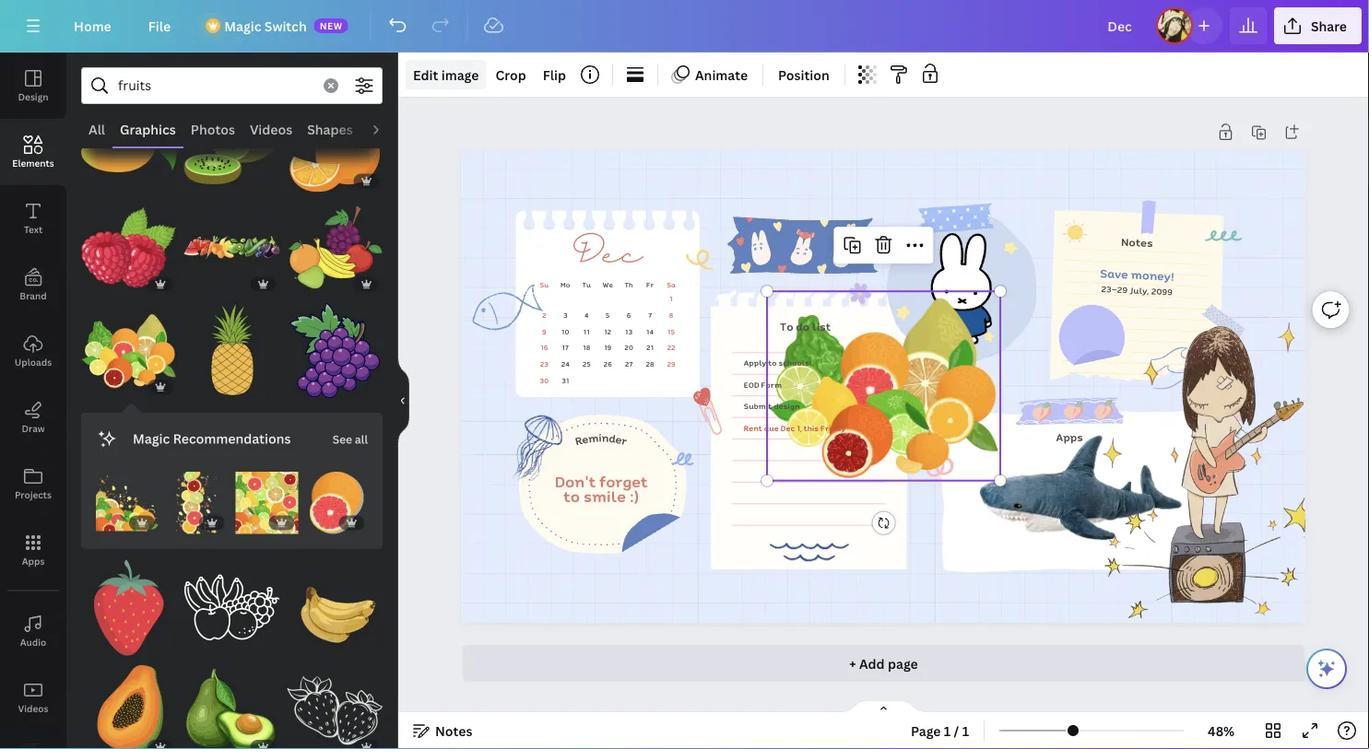 Task type: describe. For each thing, give the bounding box(es) containing it.
orange fruit illustration image
[[287, 97, 383, 192]]

flip
[[543, 66, 566, 83]]

list
[[813, 319, 831, 335]]

apps button
[[0, 517, 66, 584]]

/
[[954, 723, 959, 740]]

citrus fruits image
[[81, 303, 177, 398]]

th
[[625, 280, 633, 291]]

pineapple fruit illustration image
[[184, 303, 280, 398]]

page
[[911, 723, 941, 740]]

31
[[562, 376, 569, 386]]

fr 14 28 7 21
[[646, 280, 654, 369]]

1 vertical spatial dec
[[781, 422, 795, 434]]

canva assistant image
[[1316, 658, 1338, 681]]

24
[[561, 359, 570, 369]]

friday
[[821, 422, 846, 434]]

1 horizontal spatial audio
[[368, 120, 405, 138]]

1 vertical spatial audio button
[[0, 598, 66, 665]]

48%
[[1208, 723, 1235, 740]]

page 1 / 1
[[911, 723, 969, 740]]

2 e from the left
[[615, 431, 624, 448]]

share
[[1311, 17, 1347, 35]]

forget
[[600, 471, 648, 493]]

r
[[620, 432, 630, 449]]

money!
[[1131, 266, 1175, 285]]

11
[[584, 327, 590, 337]]

9
[[542, 327, 547, 337]]

avocado fruit illustration image
[[184, 663, 280, 750]]

photos button
[[183, 112, 243, 147]]

draw
[[22, 422, 45, 435]]

july,
[[1130, 284, 1150, 297]]

image
[[441, 66, 479, 83]]

don't forget to smile :)
[[555, 471, 648, 508]]

0 horizontal spatial dec
[[573, 236, 643, 276]]

switch
[[264, 17, 307, 35]]

edit image
[[413, 66, 479, 83]]

29 for 1
[[667, 359, 676, 369]]

5
[[606, 310, 610, 321]]

citrus fruits fresh juice. bergamot, lemon, grapefruit, lime, mandarin, pomelo, orange, blood orange with splashes image
[[166, 472, 228, 535]]

14
[[647, 327, 654, 337]]

graphics
[[120, 120, 176, 138]]

10 24 3 17 31
[[561, 310, 570, 386]]

show pages image
[[840, 700, 928, 715]]

magic for magic switch
[[224, 17, 261, 35]]

30
[[540, 376, 549, 386]]

1 vertical spatial videos button
[[0, 665, 66, 731]]

mo
[[561, 280, 570, 291]]

r e m i n d e r
[[574, 430, 630, 449]]

save money! 23-29 july, 2099
[[1100, 264, 1175, 299]]

we 12 26 5 19
[[603, 280, 613, 369]]

animate
[[695, 66, 748, 83]]

animate button
[[666, 60, 755, 89]]

su
[[540, 280, 549, 291]]

design button
[[0, 53, 66, 119]]

sa
[[667, 280, 676, 291]]

6
[[627, 310, 631, 321]]

main menu bar
[[0, 0, 1369, 53]]

2 horizontal spatial 1
[[962, 723, 969, 740]]

home
[[74, 17, 111, 35]]

+ add page
[[850, 655, 918, 673]]

graphics button
[[113, 112, 183, 147]]

to do list
[[780, 319, 831, 335]]

see all button
[[331, 420, 370, 457]]

spring strawberry single element image
[[81, 560, 177, 656]]

magic for magic recommendations
[[133, 430, 170, 448]]

21
[[647, 343, 654, 353]]

8
[[669, 310, 674, 321]]

citrus fruits fresh and juicy. bergamot, lemon, grapefruit, lime, mandarin, pomelo, orange, blood orange with splashes image
[[96, 472, 158, 535]]

form
[[761, 379, 782, 391]]

apply
[[744, 357, 767, 369]]

elements
[[12, 157, 54, 169]]

magic recommendations
[[133, 430, 291, 448]]

48% button
[[1192, 717, 1251, 746]]

i
[[599, 430, 602, 446]]

25
[[583, 359, 591, 369]]

eod form
[[744, 379, 782, 391]]

23-
[[1101, 283, 1118, 296]]

schools!
[[779, 357, 812, 369]]

jellyfish doodle line art image
[[495, 411, 574, 489]]

crop button
[[488, 60, 534, 89]]

3
[[564, 310, 568, 321]]

apps inside button
[[22, 555, 45, 568]]

1,
[[797, 422, 802, 434]]

sea waves  icon image
[[770, 543, 849, 562]]

notes inside notes button
[[435, 723, 473, 740]]

1 for sa
[[670, 294, 673, 304]]

apply to schools!
[[744, 357, 812, 369]]

sa 1 15 29 8 22
[[667, 280, 676, 369]]

design
[[18, 90, 48, 103]]

12
[[604, 327, 612, 337]]

7
[[648, 310, 652, 321]]

recommendations
[[173, 430, 291, 448]]

hide image
[[397, 357, 409, 445]]

share button
[[1274, 7, 1362, 44]]

su 9 23 2 16 30
[[540, 280, 549, 386]]

fr
[[647, 280, 654, 291]]

projects button
[[0, 451, 66, 517]]

n
[[602, 430, 610, 446]]

0 vertical spatial audio button
[[360, 112, 412, 147]]

2
[[542, 310, 547, 321]]



Task type: vqa. For each thing, say whether or not it's contained in the screenshot.
bottommost "EXPORT"
no



Task type: locate. For each thing, give the bounding box(es) containing it.
16
[[541, 343, 548, 353]]

submit
[[744, 401, 772, 412]]

new
[[320, 19, 343, 32]]

videos
[[250, 120, 293, 138], [18, 703, 48, 715]]

audio inside the side panel tab list
[[20, 636, 46, 649]]

d
[[608, 430, 617, 447]]

projects
[[15, 489, 52, 501]]

videos right photos
[[250, 120, 293, 138]]

dec
[[573, 236, 643, 276], [781, 422, 795, 434]]

1 horizontal spatial 29
[[1117, 283, 1128, 296]]

0 horizontal spatial audio
[[20, 636, 46, 649]]

add
[[859, 655, 885, 673]]

28
[[646, 359, 654, 369]]

29 down 22
[[667, 359, 676, 369]]

23
[[540, 359, 549, 369]]

1 horizontal spatial dec
[[781, 422, 795, 434]]

29 for money!
[[1117, 283, 1128, 296]]

1 horizontal spatial to
[[769, 357, 777, 369]]

0 vertical spatial 29
[[1117, 283, 1128, 296]]

17
[[562, 343, 569, 353]]

2099
[[1151, 285, 1173, 299]]

file
[[148, 17, 171, 35]]

0 vertical spatial audio
[[368, 120, 405, 138]]

elements button
[[0, 119, 66, 185]]

1 inside sa 1 15 29 8 22
[[670, 294, 673, 304]]

do
[[796, 319, 810, 335]]

+ add page button
[[463, 646, 1305, 682]]

29
[[1117, 283, 1128, 296], [667, 359, 676, 369]]

0 vertical spatial to
[[769, 357, 777, 369]]

home link
[[59, 7, 126, 44]]

0 vertical spatial apps
[[1057, 429, 1083, 445]]

1 e from the left
[[581, 431, 590, 448]]

0 vertical spatial videos
[[250, 120, 293, 138]]

draw button
[[0, 385, 66, 451]]

0 horizontal spatial apps
[[22, 555, 45, 568]]

1 right the /
[[962, 723, 969, 740]]

dec left "1,"
[[781, 422, 795, 434]]

audio
[[368, 120, 405, 138], [20, 636, 46, 649]]

e right 'n'
[[615, 431, 624, 448]]

0 vertical spatial dec
[[573, 236, 643, 276]]

1 vertical spatial videos
[[18, 703, 48, 715]]

18
[[583, 343, 590, 353]]

eod
[[744, 379, 760, 391]]

fresh citrus . orange, lemon, lime, bergamot, tangerine and grapefruit with leaves and slices image
[[305, 472, 368, 535]]

tropical and exotic papaya fruit image
[[81, 663, 177, 750]]

audio button right shapes
[[360, 112, 412, 147]]

0 horizontal spatial 1
[[670, 294, 673, 304]]

to
[[769, 357, 777, 369], [564, 486, 580, 508]]

ripe mango icon image
[[81, 97, 177, 192]]

1 vertical spatial notes
[[435, 723, 473, 740]]

1 vertical spatial 29
[[667, 359, 676, 369]]

side panel tab list
[[0, 53, 66, 750]]

0 vertical spatial notes
[[1121, 234, 1154, 251]]

1 horizontal spatial notes
[[1121, 234, 1154, 251]]

13
[[625, 327, 633, 337]]

1 horizontal spatial videos
[[250, 120, 293, 138]]

1 horizontal spatial e
[[615, 431, 624, 448]]

audio button
[[360, 112, 412, 147], [0, 598, 66, 665]]

1 vertical spatial apps
[[22, 555, 45, 568]]

0 vertical spatial videos button
[[243, 112, 300, 147]]

edit image button
[[406, 60, 486, 89]]

videos up magic media image on the bottom of page
[[18, 703, 48, 715]]

don't
[[555, 471, 596, 493]]

shapes
[[307, 120, 353, 138]]

magic inside 'main' menu bar
[[224, 17, 261, 35]]

1 horizontal spatial magic
[[224, 17, 261, 35]]

design
[[774, 401, 800, 412]]

Search elements search field
[[118, 68, 313, 103]]

page
[[888, 655, 918, 673]]

save
[[1100, 264, 1129, 283]]

0 horizontal spatial videos button
[[0, 665, 66, 731]]

position button
[[771, 60, 837, 89]]

all
[[355, 432, 368, 447]]

notes button
[[406, 717, 480, 746]]

cute pastel hand drawn doodle line image
[[684, 242, 720, 277]]

29 left the july,
[[1117, 283, 1128, 296]]

purple grape fruit cartoon vector icon illustration image
[[287, 303, 383, 398]]

audio button down apps button on the left
[[0, 598, 66, 665]]

e left i
[[581, 431, 590, 448]]

dec up we
[[573, 236, 643, 276]]

tu
[[582, 280, 591, 291]]

to left smile
[[564, 486, 580, 508]]

healthy fruits illustration image
[[287, 200, 383, 295]]

m
[[588, 430, 600, 447]]

1
[[670, 294, 673, 304], [944, 723, 951, 740], [962, 723, 969, 740]]

to
[[780, 319, 794, 335]]

group
[[81, 97, 177, 192], [184, 97, 280, 192], [287, 97, 383, 192], [184, 189, 280, 295], [287, 189, 383, 295], [81, 200, 177, 295], [81, 292, 177, 398], [184, 292, 280, 398], [287, 292, 383, 398], [166, 461, 228, 535], [236, 461, 298, 535], [305, 461, 368, 535], [96, 472, 158, 535], [81, 549, 177, 656], [184, 549, 280, 656], [287, 549, 383, 656], [81, 652, 177, 750], [184, 663, 280, 750], [287, 663, 383, 750]]

1 down sa
[[670, 294, 673, 304]]

to inside don't forget to smile :)
[[564, 486, 580, 508]]

1 horizontal spatial 1
[[944, 723, 951, 740]]

0 vertical spatial magic
[[224, 17, 261, 35]]

27
[[625, 359, 633, 369]]

videos inside the side panel tab list
[[18, 703, 48, 715]]

29 inside sa 1 15 29 8 22
[[667, 359, 676, 369]]

magic left switch
[[224, 17, 261, 35]]

brand
[[20, 290, 47, 302]]

22
[[667, 343, 676, 353]]

shapes button
[[300, 112, 360, 147]]

0 horizontal spatial notes
[[435, 723, 473, 740]]

notes
[[1121, 234, 1154, 251], [435, 723, 473, 740]]

29 inside save money! 23-29 july, 2099
[[1117, 283, 1128, 296]]

0 horizontal spatial magic
[[133, 430, 170, 448]]

sea wave linear image
[[1151, 347, 1201, 389]]

brand button
[[0, 252, 66, 318]]

audio right shapes
[[368, 120, 405, 138]]

audio down apps button on the left
[[20, 636, 46, 649]]

fish doodle line art. sea life decoration.hand drawn fish. fish chalk line art. image
[[466, 280, 546, 339]]

edit
[[413, 66, 438, 83]]

this
[[804, 422, 819, 434]]

1 vertical spatial magic
[[133, 430, 170, 448]]

crop
[[496, 66, 526, 83]]

kiwi fruit illustration image
[[184, 97, 280, 192]]

all
[[89, 120, 105, 138]]

rent due dec 1, this friday
[[744, 422, 846, 434]]

uploads
[[15, 356, 52, 368]]

magic
[[224, 17, 261, 35], [133, 430, 170, 448]]

juicy citrus fruits set. bright and vivid. yellow, orange, red, green. whole and slices image
[[236, 472, 298, 535]]

1 horizontal spatial videos button
[[243, 112, 300, 147]]

1 vertical spatial to
[[564, 486, 580, 508]]

1 left the /
[[944, 723, 951, 740]]

:)
[[630, 486, 640, 508]]

red raspberry  fruit image
[[81, 200, 177, 295]]

0 horizontal spatial to
[[564, 486, 580, 508]]

+
[[850, 655, 856, 673]]

due
[[764, 422, 779, 434]]

text
[[24, 223, 43, 236]]

1 vertical spatial audio
[[20, 636, 46, 649]]

banana fruit icon image
[[287, 560, 383, 656]]

e
[[581, 431, 590, 448], [615, 431, 624, 448]]

0 horizontal spatial e
[[581, 431, 590, 448]]

magic media image
[[0, 731, 66, 750]]

15
[[668, 327, 675, 337]]

rent
[[744, 422, 762, 434]]

1 horizontal spatial audio button
[[360, 112, 412, 147]]

magic up citrus fruits fresh and juicy. bergamot, lemon, grapefruit, lime, mandarin, pomelo, orange, blood orange with splashes image
[[133, 430, 170, 448]]

19
[[604, 343, 612, 353]]

1 for page
[[944, 723, 951, 740]]

0 horizontal spatial videos
[[18, 703, 48, 715]]

submit design
[[744, 401, 800, 412]]

see all
[[333, 432, 368, 447]]

1 horizontal spatial apps
[[1057, 429, 1083, 445]]

0 horizontal spatial audio button
[[0, 598, 66, 665]]

10
[[562, 327, 569, 337]]

magic switch
[[224, 17, 307, 35]]

Design title text field
[[1093, 7, 1149, 44]]

0 horizontal spatial 29
[[667, 359, 676, 369]]

fruits rainbow image
[[184, 200, 280, 295]]

to right apply
[[769, 357, 777, 369]]



